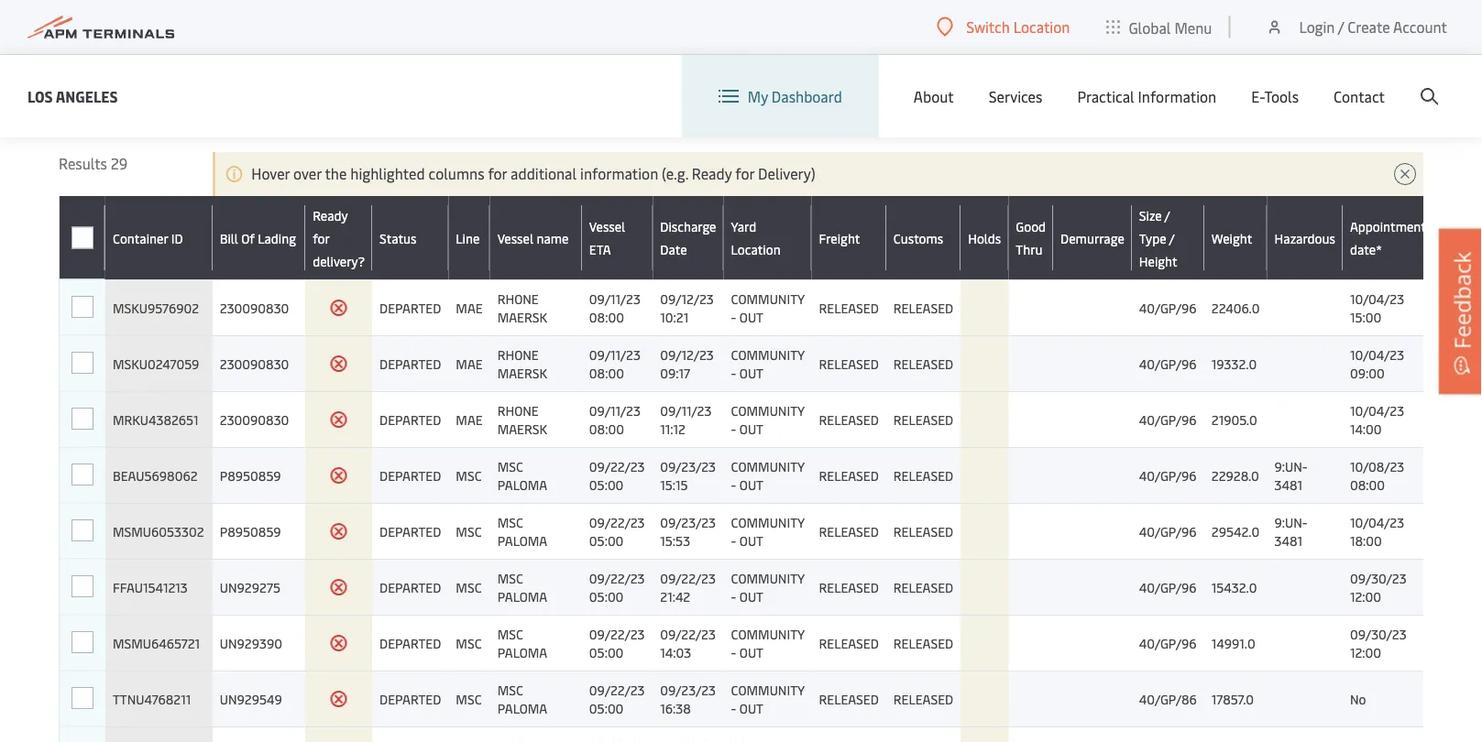 Task type: locate. For each thing, give the bounding box(es) containing it.
0 vertical spatial /
[[1339, 17, 1345, 37]]

0 vertical spatial maersk
[[498, 309, 547, 326]]

05:00 for 09/23/23 16:38
[[590, 700, 624, 718]]

- for 09/12/23 10:21
[[731, 309, 737, 326]]

2 mae from the top
[[456, 355, 483, 373]]

2 msc paloma from the top
[[498, 514, 548, 550]]

8 departed from the top
[[380, 691, 441, 708]]

09/11/23 for 09/12/23 10:21
[[590, 290, 641, 308]]

4 paloma from the top
[[498, 644, 548, 662]]

15:00
[[1351, 309, 1382, 326]]

mae for 09:17
[[456, 355, 483, 373]]

out for 09/22/23 21:42
[[740, 588, 764, 606]]

vessel up eta
[[590, 218, 626, 235]]

community - out right 09/12/23 09:17
[[731, 346, 805, 382]]

menu
[[1175, 17, 1213, 37]]

09/12/23 up 09:17
[[661, 346, 714, 364]]

9:un- 3481 right "29542.0"
[[1275, 514, 1308, 550]]

results 29
[[59, 154, 128, 173]]

3 09/22/23 05:00 from the top
[[590, 570, 645, 606]]

- for 09/12/23 09:17
[[731, 365, 737, 382]]

21905.0
[[1212, 411, 1258, 429]]

6 out from the top
[[740, 588, 764, 606]]

departed for msku0247059
[[380, 355, 441, 373]]

about button
[[914, 55, 954, 138]]

3 10/04/23 from the top
[[1351, 402, 1405, 420]]

0 vertical spatial 09/30/23
[[1351, 570, 1407, 587]]

released
[[819, 299, 879, 317], [894, 299, 954, 317], [819, 355, 879, 373], [894, 355, 954, 373], [819, 411, 879, 429], [894, 411, 954, 429], [819, 467, 879, 485], [894, 467, 954, 485], [819, 523, 879, 541], [894, 523, 954, 541], [819, 579, 879, 597], [894, 579, 954, 597], [819, 635, 879, 653], [894, 635, 954, 653], [819, 691, 879, 708], [894, 691, 954, 708]]

/
[[1339, 17, 1345, 37], [1165, 206, 1171, 224], [1170, 229, 1175, 247]]

1 09/23/23 from the top
[[661, 458, 716, 476]]

good thru
[[1016, 218, 1046, 258]]

08:00 left 09:17
[[590, 365, 624, 382]]

230090830 for mrku4382651
[[220, 411, 289, 429]]

community - out right the 09/11/23 11:12
[[731, 402, 805, 438]]

community down yard location
[[731, 290, 805, 308]]

09/11/23 left the 09/11/23 11:12
[[590, 402, 641, 420]]

5 05:00 from the top
[[590, 700, 624, 718]]

4 community - out from the top
[[731, 458, 805, 494]]

09/22/23 for 09/23/23 15:15
[[590, 458, 645, 476]]

1 vertical spatial 9:un-
[[1275, 514, 1308, 531]]

community - out right 09/22/23 21:42
[[731, 570, 805, 606]]

0 vertical spatial 09/12/23
[[661, 290, 714, 308]]

out right 09/12/23 09:17
[[740, 365, 764, 382]]

2 vertical spatial /
[[1170, 229, 1175, 247]]

09/11/23 08:00 left 10:21
[[590, 290, 641, 326]]

for up delivery?
[[313, 229, 330, 247]]

1 vertical spatial 3481
[[1275, 532, 1303, 550]]

/ right login
[[1339, 17, 1345, 37]]

40/gp/96 left 22928.0
[[1140, 467, 1197, 485]]

community - out right 09/23/23 15:15
[[731, 458, 805, 494]]

9:un- for 22928.0
[[1275, 458, 1308, 476]]

09/22/23 left 09/22/23 14:03
[[590, 626, 645, 643]]

1 horizontal spatial ready
[[692, 164, 732, 183]]

0 horizontal spatial location
[[731, 241, 781, 258]]

09/30/23 12:00
[[1351, 570, 1407, 606], [1351, 626, 1407, 662]]

/ right size
[[1165, 206, 1171, 224]]

hazardous
[[1275, 229, 1336, 247]]

9:un- 3481 right 22928.0
[[1275, 458, 1308, 494]]

1 vertical spatial /
[[1165, 206, 1171, 224]]

community right the 09/11/23 11:12
[[731, 402, 805, 420]]

09/30/23 up no
[[1351, 626, 1407, 643]]

departed for msmu6465721
[[380, 635, 441, 653]]

yard
[[731, 218, 757, 235]]

- right 09/23/23 15:15
[[731, 476, 737, 494]]

10/04/23 14:00
[[1351, 402, 1405, 438]]

name
[[537, 229, 569, 247]]

40/gp/96 for 29542.0
[[1140, 523, 1197, 541]]

7 40/gp/96 from the top
[[1140, 635, 1197, 653]]

09/11/23
[[590, 290, 641, 308], [590, 346, 641, 364], [590, 402, 641, 420], [661, 402, 712, 420]]

out right 09/23/23 16:38
[[740, 700, 764, 718]]

highlighted
[[351, 164, 425, 183]]

3 09/11/23 08:00 from the top
[[590, 402, 641, 438]]

- right 09/23/23 15:53
[[731, 532, 737, 550]]

08:00 left 10:21
[[590, 309, 624, 326]]

2 09/11/23 08:00 from the top
[[590, 346, 641, 382]]

2 vertical spatial maersk
[[498, 420, 547, 438]]

not ready image for msmu6465721
[[330, 635, 348, 653]]

09/22/23 left 09/23/23 15:15
[[590, 458, 645, 476]]

3 paloma from the top
[[498, 588, 548, 606]]

40/gp/96 for 15432.0
[[1140, 579, 1197, 597]]

16:38
[[661, 700, 691, 718]]

1 paloma from the top
[[498, 476, 548, 494]]

out right 09/23/23 15:15
[[740, 476, 764, 494]]

6 community from the top
[[731, 570, 805, 587]]

09/30/23 12:00 for 14991.0
[[1351, 626, 1407, 662]]

yard location
[[731, 218, 781, 258]]

rhone
[[498, 290, 539, 308], [498, 346, 539, 364], [498, 402, 539, 420]]

/ for login
[[1339, 17, 1345, 37]]

community right 09/22/23 14:03
[[731, 626, 805, 643]]

2 p8950859 from the top
[[220, 523, 281, 541]]

09/22/23 for 09/23/23 15:53
[[590, 514, 645, 531]]

40/gp/96 for 21905.0
[[1140, 411, 1197, 429]]

09/22/23 05:00 for 21:42
[[590, 570, 645, 606]]

1 horizontal spatial location
[[1014, 17, 1071, 37]]

practical
[[1078, 86, 1135, 106]]

2 9:un- from the top
[[1275, 514, 1308, 531]]

community right 09/23/23 15:15
[[731, 458, 805, 476]]

2 community - out from the top
[[731, 346, 805, 382]]

- right 09/22/23 14:03
[[731, 644, 737, 662]]

- for 09/22/23 14:03
[[731, 644, 737, 662]]

1 vertical spatial 09/30/23
[[1351, 626, 1407, 643]]

appointment date*
[[1351, 218, 1427, 258]]

0 vertical spatial rhone
[[498, 290, 539, 308]]

delivery?
[[313, 252, 365, 270]]

2 9:un- 3481 from the top
[[1275, 514, 1308, 550]]

1 not ready image from the top
[[330, 299, 348, 317]]

community - out right 09/22/23 14:03
[[731, 626, 805, 662]]

maersk for 09/12/23 10:21
[[498, 309, 547, 326]]

community for 09/12/23 09:17
[[731, 346, 805, 364]]

3 40/gp/96 from the top
[[1140, 411, 1197, 429]]

1 vertical spatial rhone maersk
[[498, 346, 547, 382]]

2 paloma from the top
[[498, 532, 548, 550]]

17857.0
[[1212, 691, 1255, 708]]

maersk for 09/12/23 09:17
[[498, 365, 547, 382]]

230090830 for msku0247059
[[220, 355, 289, 373]]

7 not ready image from the top
[[330, 691, 348, 709]]

05:00 left 14:03
[[590, 644, 624, 662]]

11:12
[[661, 420, 686, 438]]

0 horizontal spatial vessel
[[498, 229, 534, 247]]

1 vertical spatial 12:00
[[1351, 644, 1382, 662]]

1 09/22/23 05:00 from the top
[[590, 458, 645, 494]]

2 09/12/23 from the top
[[661, 346, 714, 364]]

eta
[[590, 241, 611, 258]]

40/gp/96 down height
[[1140, 299, 1197, 317]]

1 rhone maersk from the top
[[498, 290, 547, 326]]

09/30/23
[[1351, 570, 1407, 587], [1351, 626, 1407, 643]]

09/22/23 05:00 for 15:15
[[590, 458, 645, 494]]

1 horizontal spatial vessel
[[590, 218, 626, 235]]

1 vertical spatial p8950859
[[220, 523, 281, 541]]

1 p8950859 from the top
[[220, 467, 281, 485]]

09/11/23 down eta
[[590, 290, 641, 308]]

vessel left name
[[498, 229, 534, 247]]

1 vertical spatial 09/30/23 12:00
[[1351, 626, 1407, 662]]

05:00 for 09/23/23 15:15
[[590, 476, 624, 494]]

msc paloma for 15:15
[[498, 458, 548, 494]]

0 vertical spatial rhone maersk
[[498, 290, 547, 326]]

out for 09/23/23 16:38
[[740, 700, 764, 718]]

2 vertical spatial 230090830
[[220, 411, 289, 429]]

line
[[456, 229, 480, 247]]

6 not ready image from the top
[[330, 635, 348, 653]]

location inside button
[[1014, 17, 1071, 37]]

paloma for 09/23/23 15:53
[[498, 532, 548, 550]]

departed for mrku4382651
[[380, 411, 441, 429]]

2 10/04/23 from the top
[[1351, 346, 1405, 364]]

09/22/23 05:00 left 14:03
[[590, 626, 645, 662]]

09/30/23 12:00 down 18:00
[[1351, 570, 1407, 606]]

09/11/23 08:00 left 09:17
[[590, 346, 641, 382]]

out right 09/22/23 21:42
[[740, 588, 764, 606]]

rhone maersk
[[498, 290, 547, 326], [498, 346, 547, 382], [498, 402, 547, 438]]

rhone for 09/12/23 09:17
[[498, 346, 539, 364]]

0 vertical spatial 12:00
[[1351, 588, 1382, 606]]

5 departed from the top
[[380, 523, 441, 541]]

un929390
[[220, 635, 282, 653]]

1 horizontal spatial for
[[488, 164, 507, 183]]

09/11/23 08:00
[[590, 290, 641, 326], [590, 346, 641, 382], [590, 402, 641, 438]]

09/11/23 08:00 left the '11:12'
[[590, 402, 641, 438]]

community - out for 09/12/23 09:17
[[731, 346, 805, 382]]

0 vertical spatial location
[[1014, 17, 1071, 37]]

3 maersk from the top
[[498, 420, 547, 438]]

1 9:un- 3481 from the top
[[1275, 458, 1308, 494]]

09/22/23 for 09/23/23 16:38
[[590, 682, 645, 699]]

5 - from the top
[[731, 532, 737, 550]]

2 rhone maersk from the top
[[498, 346, 547, 382]]

community - out down yard location
[[731, 290, 805, 326]]

1 3481 from the top
[[1275, 476, 1303, 494]]

05:00 left 15:53
[[590, 532, 624, 550]]

ready right (e.g.
[[692, 164, 732, 183]]

3 community - out from the top
[[731, 402, 805, 438]]

5 msc paloma from the top
[[498, 682, 548, 718]]

09/22/23
[[590, 458, 645, 476], [590, 514, 645, 531], [590, 570, 645, 587], [661, 570, 716, 587], [590, 626, 645, 643], [661, 626, 716, 643], [590, 682, 645, 699]]

not ready image
[[330, 299, 348, 317], [330, 355, 348, 373], [330, 411, 348, 429], [330, 467, 348, 485], [330, 523, 348, 541], [330, 635, 348, 653], [330, 691, 348, 709]]

2 rhone from the top
[[498, 346, 539, 364]]

5 community from the top
[[731, 514, 805, 531]]

10/04/23 up 18:00
[[1351, 514, 1405, 531]]

3481 right "29542.0"
[[1275, 532, 1303, 550]]

09/22/23 05:00 left 15:53
[[590, 514, 645, 550]]

09/30/23 12:00 up no
[[1351, 626, 1407, 662]]

2 vertical spatial 09/23/23
[[661, 682, 716, 699]]

09/30/23 down 18:00
[[1351, 570, 1407, 587]]

- for 09/23/23 16:38
[[731, 700, 737, 718]]

7 departed from the top
[[380, 635, 441, 653]]

msku0247059
[[113, 355, 199, 373]]

2 09/30/23 12:00 from the top
[[1351, 626, 1407, 662]]

height
[[1140, 252, 1178, 270]]

12:00 down 18:00
[[1351, 588, 1382, 606]]

msmu6465721
[[113, 635, 200, 653]]

1 out from the top
[[740, 309, 764, 326]]

delivery)
[[758, 164, 816, 183]]

4 40/gp/96 from the top
[[1140, 467, 1197, 485]]

- right 09/12/23 09:17
[[731, 365, 737, 382]]

5 40/gp/96 from the top
[[1140, 523, 1197, 541]]

3 community from the top
[[731, 402, 805, 420]]

9:un- 3481 for 22928.0
[[1275, 458, 1308, 494]]

2 05:00 from the top
[[590, 532, 624, 550]]

9:un-
[[1275, 458, 1308, 476], [1275, 514, 1308, 531]]

1 09/30/23 12:00 from the top
[[1351, 570, 1407, 606]]

maersk
[[498, 309, 547, 326], [498, 365, 547, 382], [498, 420, 547, 438]]

05:00 left 16:38
[[590, 700, 624, 718]]

tools
[[1265, 86, 1300, 106]]

12:00 up no
[[1351, 644, 1382, 662]]

community right 09/12/23 09:17
[[731, 346, 805, 364]]

1 vertical spatial location
[[731, 241, 781, 258]]

0 vertical spatial 09/11/23 08:00
[[590, 290, 641, 326]]

1 09/12/23 from the top
[[661, 290, 714, 308]]

09/23/23 for 15:53
[[661, 514, 716, 531]]

contact button
[[1334, 55, 1386, 138]]

about
[[914, 86, 954, 106]]

- for 09/11/23 11:12
[[731, 420, 737, 438]]

community - out for 09/12/23 10:21
[[731, 290, 805, 326]]

community - out right 09/23/23 16:38
[[731, 682, 805, 718]]

9:un- for 29542.0
[[1275, 514, 1308, 531]]

1 rhone from the top
[[498, 290, 539, 308]]

msku9576902
[[113, 299, 199, 317]]

3 - from the top
[[731, 420, 737, 438]]

out right 09/22/23 14:03
[[740, 644, 764, 662]]

10/04/23 up 14:00
[[1351, 402, 1405, 420]]

p8950859 for beau5698062
[[220, 467, 281, 485]]

community right 09/22/23 21:42
[[731, 570, 805, 587]]

1 - from the top
[[731, 309, 737, 326]]

community - out for 09/23/23 15:53
[[731, 514, 805, 550]]

out right the 09/11/23 11:12
[[740, 420, 764, 438]]

29
[[111, 154, 128, 173]]

6 community - out from the top
[[731, 570, 805, 606]]

09/22/23 05:00 left '21:42'
[[590, 570, 645, 606]]

09/23/23 up 16:38
[[661, 682, 716, 699]]

1 vertical spatial 230090830
[[220, 355, 289, 373]]

10/04/23 09:00
[[1351, 346, 1405, 382]]

1 09/11/23 08:00 from the top
[[590, 290, 641, 326]]

- right 09/22/23 21:42
[[731, 588, 737, 606]]

1 12:00 from the top
[[1351, 588, 1382, 606]]

rhone maersk for 10:21
[[498, 290, 547, 326]]

8 out from the top
[[740, 700, 764, 718]]

0 vertical spatial mae
[[456, 299, 483, 317]]

over
[[294, 164, 322, 183]]

9:un- right 22928.0
[[1275, 458, 1308, 476]]

3481 right 22928.0
[[1275, 476, 1303, 494]]

- right 09/23/23 16:38
[[731, 700, 737, 718]]

1 vertical spatial 09/23/23
[[661, 514, 716, 531]]

out right 09/23/23 15:53
[[740, 532, 764, 550]]

msmu6053302
[[113, 523, 204, 541]]

for left delivery)
[[736, 164, 755, 183]]

1 10/04/23 from the top
[[1351, 290, 1405, 308]]

community right 09/23/23 16:38
[[731, 682, 805, 699]]

0 vertical spatial 9:un- 3481
[[1275, 458, 1308, 494]]

- right the 09/11/23 11:12
[[731, 420, 737, 438]]

08:00 down the 10/08/23
[[1351, 476, 1386, 494]]

2 09/30/23 from the top
[[1351, 626, 1407, 643]]

7 out from the top
[[740, 644, 764, 662]]

3 out from the top
[[740, 420, 764, 438]]

vessel eta
[[590, 218, 626, 258]]

not ready image
[[330, 579, 348, 597]]

08:00
[[590, 309, 624, 326], [590, 365, 624, 382], [590, 420, 624, 438], [1351, 476, 1386, 494]]

3 mae from the top
[[456, 411, 483, 429]]

None checkbox
[[71, 227, 93, 249], [72, 409, 94, 431], [71, 576, 93, 598], [71, 632, 93, 654], [72, 633, 94, 655], [72, 689, 94, 711], [71, 227, 93, 249], [72, 409, 94, 431], [71, 576, 93, 598], [71, 632, 93, 654], [72, 633, 94, 655], [72, 689, 94, 711]]

p8950859
[[220, 467, 281, 485], [220, 523, 281, 541]]

4 msc paloma from the top
[[498, 626, 548, 662]]

msc paloma for 21:42
[[498, 570, 548, 606]]

9:un- 3481 for 29542.0
[[1275, 514, 1308, 550]]

09/22/23 left 09/23/23 15:53
[[590, 514, 645, 531]]

40/gp/96 up the 40/gp/86
[[1140, 635, 1197, 653]]

09/23/23
[[661, 458, 716, 476], [661, 514, 716, 531], [661, 682, 716, 699]]

1 vertical spatial maersk
[[498, 365, 547, 382]]

10/04/23 up 15:00
[[1351, 290, 1405, 308]]

6 departed from the top
[[380, 579, 441, 597]]

my
[[748, 86, 768, 106]]

1 vertical spatial 09/12/23
[[661, 346, 714, 364]]

location
[[1014, 17, 1071, 37], [731, 241, 781, 258]]

0 vertical spatial 9:un-
[[1275, 458, 1308, 476]]

2 3481 from the top
[[1275, 532, 1303, 550]]

-
[[731, 309, 737, 326], [731, 365, 737, 382], [731, 420, 737, 438], [731, 476, 737, 494], [731, 532, 737, 550], [731, 588, 737, 606], [731, 644, 737, 662], [731, 700, 737, 718]]

40/gp/96 left 15432.0
[[1140, 579, 1197, 597]]

05:00 for 09/22/23 14:03
[[590, 644, 624, 662]]

10/04/23 for 14:00
[[1351, 402, 1405, 420]]

location right the switch
[[1014, 17, 1071, 37]]

community - out for 09/23/23 16:38
[[731, 682, 805, 718]]

8 community from the top
[[731, 682, 805, 699]]

0 vertical spatial 3481
[[1275, 476, 1303, 494]]

departed
[[380, 299, 441, 317], [380, 355, 441, 373], [380, 411, 441, 429], [380, 467, 441, 485], [380, 523, 441, 541], [380, 579, 441, 597], [380, 635, 441, 653], [380, 691, 441, 708]]

location down 'yard'
[[731, 241, 781, 258]]

5 community - out from the top
[[731, 514, 805, 550]]

2 - from the top
[[731, 365, 737, 382]]

3 09/23/23 from the top
[[661, 682, 716, 699]]

4 05:00 from the top
[[590, 644, 624, 662]]

1 vertical spatial ready
[[313, 206, 348, 224]]

40/gp/96 left 21905.0
[[1140, 411, 1197, 429]]

community
[[731, 290, 805, 308], [731, 346, 805, 364], [731, 402, 805, 420], [731, 458, 805, 476], [731, 514, 805, 531], [731, 570, 805, 587], [731, 626, 805, 643], [731, 682, 805, 699]]

community right 09/23/23 15:53
[[731, 514, 805, 531]]

3 departed from the top
[[380, 411, 441, 429]]

0 vertical spatial 09/30/23 12:00
[[1351, 570, 1407, 606]]

2 vertical spatial rhone maersk
[[498, 402, 547, 438]]

7 community from the top
[[731, 626, 805, 643]]

09/23/23 for 15:15
[[661, 458, 716, 476]]

12:00 for 15432.0
[[1351, 588, 1382, 606]]

09/11/23 08:00 for 11:12
[[590, 402, 641, 438]]

7 - from the top
[[731, 644, 737, 662]]

0 vertical spatial 230090830
[[220, 299, 289, 317]]

2 maersk from the top
[[498, 365, 547, 382]]

09/22/23 left 09/23/23 16:38
[[590, 682, 645, 699]]

1 vertical spatial 9:un- 3481
[[1275, 514, 1308, 550]]

departed for ttnu4768211
[[380, 691, 441, 708]]

05:00 for 09/23/23 15:53
[[590, 532, 624, 550]]

3 not ready image from the top
[[330, 411, 348, 429]]

information
[[1139, 86, 1217, 106]]

lading
[[258, 229, 296, 247]]

2 09/22/23 05:00 from the top
[[590, 514, 645, 550]]

community - out for 09/22/23 14:03
[[731, 626, 805, 662]]

09/11/23 08:00 for 10:21
[[590, 290, 641, 326]]

login
[[1300, 17, 1336, 37]]

09/11/23 08:00 for 09:17
[[590, 346, 641, 382]]

1 09/30/23 from the top
[[1351, 570, 1407, 587]]

- right 09/12/23 10:21
[[731, 309, 737, 326]]

2 40/gp/96 from the top
[[1140, 355, 1197, 373]]

3 rhone from the top
[[498, 402, 539, 420]]

out for 09/22/23 14:03
[[740, 644, 764, 662]]

05:00 left 15:15
[[590, 476, 624, 494]]

09/22/23 05:00 for 14:03
[[590, 626, 645, 662]]

1 9:un- from the top
[[1275, 458, 1308, 476]]

5 not ready image from the top
[[330, 523, 348, 541]]

paloma for 09/22/23 14:03
[[498, 644, 548, 662]]

1 mae from the top
[[456, 299, 483, 317]]

2 out from the top
[[740, 365, 764, 382]]

0 horizontal spatial for
[[313, 229, 330, 247]]

4 out from the top
[[740, 476, 764, 494]]

appointment
[[1351, 218, 1427, 235]]

None checkbox
[[71, 227, 93, 249], [71, 296, 93, 318], [72, 297, 94, 319], [71, 352, 93, 374], [72, 353, 94, 375], [71, 408, 93, 430], [71, 464, 93, 486], [72, 465, 94, 487], [71, 520, 93, 542], [72, 521, 94, 543], [72, 577, 94, 599], [71, 688, 93, 710], [71, 227, 93, 249], [71, 296, 93, 318], [72, 297, 94, 319], [71, 352, 93, 374], [72, 353, 94, 375], [71, 408, 93, 430], [71, 464, 93, 486], [72, 465, 94, 487], [71, 520, 93, 542], [72, 521, 94, 543], [72, 577, 94, 599], [71, 688, 93, 710]]

- for 09/23/23 15:15
[[731, 476, 737, 494]]

out for 09/23/23 15:53
[[740, 532, 764, 550]]

1 departed from the top
[[380, 299, 441, 317]]

08:00 inside 10/08/23 08:00
[[1351, 476, 1386, 494]]

create
[[1348, 17, 1391, 37]]

8 community - out from the top
[[731, 682, 805, 718]]

/ right type
[[1170, 229, 1175, 247]]

good
[[1016, 218, 1046, 235]]

09/22/23 05:00 for 16:38
[[590, 682, 645, 718]]

1 05:00 from the top
[[590, 476, 624, 494]]

3 05:00 from the top
[[590, 588, 624, 606]]

0 vertical spatial 09/23/23
[[661, 458, 716, 476]]

2 vertical spatial 09/11/23 08:00
[[590, 402, 641, 438]]

10/04/23 up 09:00
[[1351, 346, 1405, 364]]

3 rhone maersk from the top
[[498, 402, 547, 438]]

08:00 left the '11:12'
[[590, 420, 624, 438]]

2 230090830 from the top
[[220, 355, 289, 373]]

paloma
[[498, 476, 548, 494], [498, 532, 548, 550], [498, 588, 548, 606], [498, 644, 548, 662], [498, 700, 548, 718]]

09/11/23 left 09/12/23 09:17
[[590, 346, 641, 364]]

1 vertical spatial 09/11/23 08:00
[[590, 346, 641, 382]]

for right columns
[[488, 164, 507, 183]]

09/23/23 up 15:53
[[661, 514, 716, 531]]

out right 09/12/23 10:21
[[740, 309, 764, 326]]

0 horizontal spatial ready
[[313, 206, 348, 224]]

09/11/23 for 09/11/23 11:12
[[590, 402, 641, 420]]

09/23/23 for 16:38
[[661, 682, 716, 699]]

9:un- right "29542.0"
[[1275, 514, 1308, 531]]

6 40/gp/96 from the top
[[1140, 579, 1197, 597]]

09/22/23 left 09/22/23 21:42
[[590, 570, 645, 587]]

departed for beau5698062
[[380, 467, 441, 485]]

40/gp/96 left 19332.0
[[1140, 355, 1197, 373]]

0 vertical spatial ready
[[692, 164, 732, 183]]

vessel for eta
[[590, 218, 626, 235]]

05:00 left '21:42'
[[590, 588, 624, 606]]

2 vertical spatial rhone
[[498, 402, 539, 420]]

for
[[488, 164, 507, 183], [736, 164, 755, 183], [313, 229, 330, 247]]

4 10/04/23 from the top
[[1351, 514, 1405, 531]]

09/12/23 up 10:21
[[661, 290, 714, 308]]

40/gp/96 for 22406.0
[[1140, 299, 1197, 317]]

2 vertical spatial mae
[[456, 411, 483, 429]]

09/30/23 for 14991.0
[[1351, 626, 1407, 643]]

09/22/23 05:00 left 16:38
[[590, 682, 645, 718]]

dashboard
[[772, 86, 843, 106]]

un929549
[[220, 691, 282, 708]]

7 community - out from the top
[[731, 626, 805, 662]]

ready down the
[[313, 206, 348, 224]]

ready inside ready for delivery?
[[313, 206, 348, 224]]

3 230090830 from the top
[[220, 411, 289, 429]]

5 paloma from the top
[[498, 700, 548, 718]]

4 09/22/23 05:00 from the top
[[590, 626, 645, 662]]

departed for msmu6053302
[[380, 523, 441, 541]]

2 09/23/23 from the top
[[661, 514, 716, 531]]

2 community from the top
[[731, 346, 805, 364]]

4 not ready image from the top
[[330, 467, 348, 485]]

community - out right 09/23/23 15:53
[[731, 514, 805, 550]]

40/gp/96 left "29542.0"
[[1140, 523, 1197, 541]]

09/22/23 05:00 left 15:15
[[590, 458, 645, 494]]

1 community from the top
[[731, 290, 805, 308]]

09/23/23 up 15:15
[[661, 458, 716, 476]]

0 vertical spatial p8950859
[[220, 467, 281, 485]]

1 msc paloma from the top
[[498, 458, 548, 494]]

1 vertical spatial rhone
[[498, 346, 539, 364]]

1 vertical spatial mae
[[456, 355, 483, 373]]



Task type: describe. For each thing, give the bounding box(es) containing it.
weight
[[1212, 229, 1253, 247]]

services button
[[989, 55, 1043, 138]]

maersk for 09/11/23 11:12
[[498, 420, 547, 438]]

bill of lading
[[220, 229, 296, 247]]

3481 for 22928.0
[[1275, 476, 1303, 494]]

09/22/23 for 09/22/23 21:42
[[590, 570, 645, 587]]

contact
[[1334, 86, 1386, 106]]

departed for ffau1541213
[[380, 579, 441, 597]]

09/22/23 up '21:42'
[[661, 570, 716, 587]]

09/12/23 for 09:17
[[661, 346, 714, 364]]

10:21
[[661, 309, 689, 326]]

community for 09/11/23 11:12
[[731, 402, 805, 420]]

date*
[[1351, 241, 1383, 258]]

10/04/23 for 15:00
[[1351, 290, 1405, 308]]

login / create account link
[[1266, 0, 1448, 54]]

global menu button
[[1089, 0, 1231, 55]]

not ready image for ttnu4768211
[[330, 691, 348, 709]]

mrku4382651
[[113, 411, 199, 429]]

e-
[[1252, 86, 1265, 106]]

09/22/23 up 14:03
[[661, 626, 716, 643]]

status
[[380, 229, 417, 247]]

14991.0
[[1212, 635, 1256, 653]]

practical information
[[1078, 86, 1217, 106]]

10/04/23 for 09:00
[[1351, 346, 1405, 364]]

09/30/23 12:00 for 15432.0
[[1351, 570, 1407, 606]]

community for 09/23/23 16:38
[[731, 682, 805, 699]]

22928.0
[[1212, 467, 1260, 485]]

05:00 for 09/22/23 21:42
[[590, 588, 624, 606]]

out for 09/11/23 11:12
[[740, 420, 764, 438]]

09/23/23 16:38
[[661, 682, 716, 718]]

switch location button
[[937, 17, 1071, 37]]

not ready image for beau5698062
[[330, 467, 348, 485]]

08:00 for 09/11/23 11:12
[[590, 420, 624, 438]]

results
[[59, 154, 107, 173]]

los
[[28, 86, 53, 106]]

not ready image for msku0247059
[[330, 355, 348, 373]]

msc paloma for 16:38
[[498, 682, 548, 718]]

15:53
[[661, 532, 691, 550]]

bill
[[220, 229, 238, 247]]

rhone for 09/11/23 11:12
[[498, 402, 539, 420]]

location for switch
[[1014, 17, 1071, 37]]

thru
[[1016, 241, 1043, 258]]

the
[[325, 164, 347, 183]]

ready for delivery?
[[313, 206, 365, 270]]

size
[[1140, 206, 1163, 224]]

type
[[1140, 229, 1167, 247]]

12:00 for 14991.0
[[1351, 644, 1382, 662]]

10/04/23 18:00
[[1351, 514, 1405, 550]]

feedback button
[[1440, 229, 1483, 394]]

community for 09/12/23 10:21
[[731, 290, 805, 308]]

no
[[1351, 691, 1367, 708]]

40/gp/86
[[1140, 691, 1198, 708]]

15:15
[[661, 476, 688, 494]]

- for 09/23/23 15:53
[[731, 532, 737, 550]]

community - out for 09/11/23 11:12
[[731, 402, 805, 438]]

vessel name
[[498, 229, 569, 247]]

e-tools
[[1252, 86, 1300, 106]]

id
[[171, 229, 183, 247]]

09/22/23 21:42
[[661, 570, 716, 606]]

rhone maersk for 11:12
[[498, 402, 547, 438]]

paloma for 09/23/23 15:15
[[498, 476, 548, 494]]

rhone for 09/12/23 10:21
[[498, 290, 539, 308]]

community - out for 09/23/23 15:15
[[731, 458, 805, 494]]

demurrage
[[1061, 229, 1125, 247]]

1
[[105, 98, 110, 113]]

community for 09/22/23 21:42
[[731, 570, 805, 587]]

location for yard
[[731, 241, 781, 258]]

discharge date
[[661, 218, 717, 258]]

los angeles link
[[28, 85, 118, 108]]

p8950859 for msmu6053302
[[220, 523, 281, 541]]

out for 09/12/23 09:17
[[740, 365, 764, 382]]

container
[[113, 229, 168, 247]]

21:42
[[661, 588, 691, 606]]

msc paloma for 14:03
[[498, 626, 548, 662]]

09/23/23 15:15
[[661, 458, 716, 494]]

community for 09/23/23 15:15
[[731, 458, 805, 476]]

paloma for 09/23/23 16:38
[[498, 700, 548, 718]]

15432.0
[[1212, 579, 1258, 597]]

account
[[1394, 17, 1448, 37]]

22406.0
[[1212, 299, 1260, 317]]

out for 09/12/23 10:21
[[740, 309, 764, 326]]

10/08/23 08:00
[[1351, 458, 1405, 494]]

- for 09/22/23 21:42
[[731, 588, 737, 606]]

40/gp/96 for 22928.0
[[1140, 467, 1197, 485]]

my dashboard button
[[719, 55, 843, 138]]

community - out for 09/22/23 21:42
[[731, 570, 805, 606]]

date
[[661, 241, 687, 258]]

09/22/23 for 09/22/23 14:03
[[590, 626, 645, 643]]

los angeles
[[28, 86, 118, 106]]

un929275
[[220, 579, 281, 597]]

columns
[[429, 164, 485, 183]]

09/11/23 up the '11:12'
[[661, 402, 712, 420]]

09/22/23 14:03
[[661, 626, 716, 662]]

09:00
[[1351, 365, 1385, 382]]

msc paloma for 15:53
[[498, 514, 548, 550]]

beau5698062
[[113, 467, 198, 485]]

community for 09/23/23 15:53
[[731, 514, 805, 531]]

09/12/23 09:17
[[661, 346, 714, 382]]

mae for 11:12
[[456, 411, 483, 429]]

09/11/23 11:12
[[661, 402, 712, 438]]

40/gp/96 for 19332.0
[[1140, 355, 1197, 373]]

2 horizontal spatial for
[[736, 164, 755, 183]]

my dashboard
[[748, 86, 843, 106]]

08:00 for 09/12/23 10:21
[[590, 309, 624, 326]]

(e.g.
[[662, 164, 689, 183]]

230090830 for msku9576902
[[220, 299, 289, 317]]

09/12/23 for 10:21
[[661, 290, 714, 308]]

10/04/23 for 18:00
[[1351, 514, 1405, 531]]

global
[[1129, 17, 1172, 37]]

14:03
[[661, 644, 692, 662]]

additional
[[511, 164, 577, 183]]

09/22/23 05:00 for 15:53
[[590, 514, 645, 550]]

1 button
[[59, 80, 284, 134]]

ttnu4768211
[[113, 691, 191, 708]]

ffau1541213
[[113, 579, 188, 597]]

09/23/23 15:53
[[661, 514, 716, 550]]

19332.0
[[1212, 355, 1257, 373]]

rhone maersk for 09:17
[[498, 346, 547, 382]]

09/30/23 for 15432.0
[[1351, 570, 1407, 587]]

angeles
[[56, 86, 118, 106]]

08:00 for 09/12/23 09:17
[[590, 365, 624, 382]]

practical information button
[[1078, 55, 1217, 138]]

14:00
[[1351, 420, 1383, 438]]

customs
[[894, 229, 944, 247]]

holds
[[969, 229, 1002, 247]]

not ready image for msmu6053302
[[330, 523, 348, 541]]

out for 09/23/23 15:15
[[740, 476, 764, 494]]

freight
[[819, 229, 861, 247]]

10/04/23 15:00
[[1351, 290, 1405, 326]]

09:17
[[661, 365, 691, 382]]

for inside ready for delivery?
[[313, 229, 330, 247]]

e-tools button
[[1252, 55, 1300, 138]]

29542.0
[[1212, 523, 1260, 541]]

discharge
[[661, 218, 717, 235]]

10/08/23
[[1351, 458, 1405, 476]]

community for 09/22/23 14:03
[[731, 626, 805, 643]]



Task type: vqa. For each thing, say whether or not it's contained in the screenshot.
departed associated with BEAU5698062
yes



